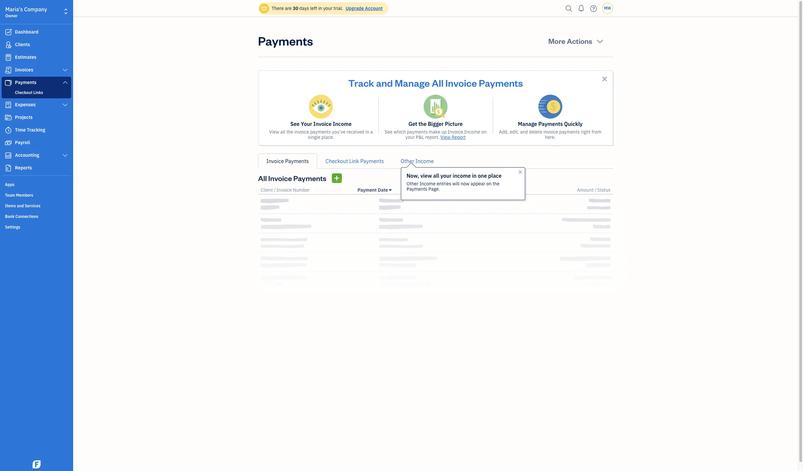 Task type: vqa. For each thing, say whether or not it's contained in the screenshot.
report.
yes



Task type: locate. For each thing, give the bounding box(es) containing it.
0 horizontal spatial invoice
[[294, 129, 309, 135]]

all
[[432, 76, 444, 89], [258, 174, 267, 183]]

tracking
[[27, 127, 45, 133]]

invoice down your
[[294, 129, 309, 135]]

1 / from the left
[[274, 187, 276, 193]]

and right edit,
[[520, 129, 528, 135]]

payroll link
[[2, 137, 71, 149]]

1 horizontal spatial manage
[[518, 121, 537, 127]]

/ right 'client'
[[274, 187, 276, 193]]

income up the type in the right of the page
[[420, 181, 436, 187]]

in right left
[[318, 5, 322, 11]]

chevron large down image down chevron large down icon
[[62, 80, 68, 85]]

chevron large down image
[[62, 68, 68, 73]]

payments inside manage payments quickly add, edit, and delete invoice payments right from here.
[[559, 129, 580, 135]]

there
[[272, 5, 284, 11]]

0 horizontal spatial /
[[274, 187, 276, 193]]

1 horizontal spatial all
[[432, 76, 444, 89]]

payment image
[[4, 79, 12, 86]]

1 horizontal spatial view
[[440, 134, 451, 140]]

2 payments from the left
[[407, 129, 428, 135]]

1 horizontal spatial /
[[433, 187, 435, 193]]

payments inside see which payments make up invoice income on your p&l report.
[[407, 129, 428, 135]]

/ for invoice
[[274, 187, 276, 193]]

1 horizontal spatial checkout
[[325, 158, 348, 165]]

checkout link payments link
[[317, 154, 392, 169]]

1 horizontal spatial your
[[405, 134, 415, 140]]

in left "one"
[[472, 173, 477, 179]]

0 vertical spatial checkout
[[15, 90, 32, 95]]

0 vertical spatial on
[[481, 129, 487, 135]]

/ right type button
[[433, 187, 435, 193]]

payments down quickly
[[559, 129, 580, 135]]

main element
[[0, 0, 90, 472]]

chevron large down image down checkout links link
[[62, 102, 68, 108]]

0 vertical spatial and
[[376, 76, 393, 89]]

3 payments from the left
[[559, 129, 580, 135]]

0 horizontal spatial checkout
[[15, 90, 32, 95]]

see for which
[[385, 129, 392, 135]]

2 horizontal spatial the
[[493, 181, 500, 187]]

status
[[597, 187, 611, 193]]

freshbooks image
[[31, 461, 42, 469]]

chevron large down image inside accounting link
[[62, 153, 68, 158]]

1 vertical spatial see
[[385, 129, 392, 135]]

single
[[308, 134, 320, 140]]

in for there
[[318, 5, 322, 11]]

income up you've
[[333, 121, 352, 127]]

on
[[481, 129, 487, 135], [486, 181, 492, 187]]

get the bigger picture
[[409, 121, 463, 127]]

checkout links link
[[3, 89, 70, 97]]

settings
[[5, 225, 20, 230]]

projects
[[15, 114, 33, 120]]

now
[[461, 181, 469, 187]]

2 vertical spatial and
[[17, 204, 24, 208]]

1 vertical spatial on
[[486, 181, 492, 187]]

manage payments quickly image
[[538, 95, 562, 119]]

add a new payment image
[[334, 174, 340, 182]]

see for your
[[290, 121, 300, 127]]

/ left status
[[595, 187, 596, 193]]

0 horizontal spatial view
[[269, 129, 279, 135]]

other inside 'link'
[[401, 158, 414, 165]]

1 vertical spatial close image
[[518, 170, 523, 175]]

type
[[422, 187, 432, 193]]

the left single
[[286, 129, 293, 135]]

income
[[333, 121, 352, 127], [464, 129, 480, 135], [415, 158, 434, 165], [420, 181, 436, 187]]

0 horizontal spatial payments
[[310, 129, 331, 135]]

reports link
[[2, 162, 71, 174]]

1 vertical spatial checkout
[[325, 158, 348, 165]]

all up 'client'
[[258, 174, 267, 183]]

2 horizontal spatial and
[[520, 129, 528, 135]]

track
[[348, 76, 374, 89]]

on left add, in the right top of the page
[[481, 129, 487, 135]]

see your invoice income view all the invoice payments you've received in a single place.
[[269, 121, 373, 140]]

checkout up add a new payment icon
[[325, 158, 348, 165]]

checkout links
[[15, 90, 43, 95]]

view inside the see your invoice income view all the invoice payments you've received in a single place.
[[269, 129, 279, 135]]

1 vertical spatial and
[[520, 129, 528, 135]]

see left your
[[290, 121, 300, 127]]

1 payments from the left
[[310, 129, 331, 135]]

invoice
[[294, 129, 309, 135], [543, 129, 558, 135]]

2 vertical spatial chevron large down image
[[62, 153, 68, 158]]

1 vertical spatial other
[[407, 181, 418, 187]]

checkout inside the main element
[[15, 90, 32, 95]]

0 horizontal spatial and
[[17, 204, 24, 208]]

2 horizontal spatial /
[[595, 187, 596, 193]]

income inside see which payments make up invoice income on your p&l report.
[[464, 129, 480, 135]]

and inside manage payments quickly add, edit, and delete invoice payments right from here.
[[520, 129, 528, 135]]

your inside see which payments make up invoice income on your p&l report.
[[405, 134, 415, 140]]

appear
[[471, 181, 485, 187]]

3 chevron large down image from the top
[[62, 153, 68, 158]]

company
[[24, 6, 47, 13]]

payments inside the see your invoice income view all the invoice payments you've received in a single place.
[[310, 129, 331, 135]]

invoice inside the see your invoice income view all the invoice payments you've received in a single place.
[[294, 129, 309, 135]]

your left p&l
[[405, 134, 415, 140]]

1 vertical spatial your
[[405, 134, 415, 140]]

in inside now, view all your income in one place other income entries will now appear on the payments page.
[[472, 173, 477, 179]]

more actions button
[[542, 33, 611, 49]]

2 vertical spatial in
[[472, 173, 477, 179]]

0 vertical spatial see
[[290, 121, 300, 127]]

checkout up expenses
[[15, 90, 32, 95]]

and right track
[[376, 76, 393, 89]]

1 vertical spatial in
[[365, 129, 369, 135]]

2 vertical spatial your
[[441, 173, 452, 179]]

payments down your
[[310, 129, 331, 135]]

2 horizontal spatial in
[[472, 173, 477, 179]]

see inside see which payments make up invoice income on your p&l report.
[[385, 129, 392, 135]]

payments inside the main element
[[15, 79, 36, 85]]

0 vertical spatial your
[[323, 5, 332, 11]]

place
[[488, 173, 502, 179]]

checkout
[[15, 90, 32, 95], [325, 158, 348, 165]]

1 horizontal spatial the
[[419, 121, 427, 127]]

2 vertical spatial the
[[493, 181, 500, 187]]

the inside now, view all your income in one place other income entries will now appear on the payments page.
[[493, 181, 500, 187]]

see
[[290, 121, 300, 127], [385, 129, 392, 135]]

right
[[581, 129, 591, 135]]

payment date
[[358, 187, 388, 193]]

chevron large down image for expenses
[[62, 102, 68, 108]]

2 horizontal spatial payments
[[559, 129, 580, 135]]

all invoice payments
[[258, 174, 326, 183]]

invoice right delete
[[543, 129, 558, 135]]

0 horizontal spatial all
[[258, 174, 267, 183]]

chevrondown image
[[595, 36, 605, 46]]

1 horizontal spatial invoice
[[543, 129, 558, 135]]

on down place
[[486, 181, 492, 187]]

view
[[420, 173, 432, 179]]

your inside now, view all your income in one place other income entries will now appear on the payments page.
[[441, 173, 452, 179]]

30
[[293, 5, 298, 11]]

make
[[429, 129, 440, 135]]

1 horizontal spatial in
[[365, 129, 369, 135]]

amount button
[[577, 187, 594, 193]]

view
[[269, 129, 279, 135], [440, 134, 451, 140]]

2 invoice from the left
[[543, 129, 558, 135]]

0 vertical spatial other
[[401, 158, 414, 165]]

income right the up
[[464, 129, 480, 135]]

1 vertical spatial chevron large down image
[[62, 102, 68, 108]]

0 vertical spatial all
[[280, 129, 285, 135]]

entries
[[437, 181, 451, 187]]

the inside the see your invoice income view all the invoice payments you've received in a single place.
[[286, 129, 293, 135]]

project image
[[4, 114, 12, 121]]

1 chevron large down image from the top
[[62, 80, 68, 85]]

all up invoice payments
[[280, 129, 285, 135]]

1 horizontal spatial and
[[376, 76, 393, 89]]

timer image
[[4, 127, 12, 134]]

2 / from the left
[[433, 187, 435, 193]]

close image
[[601, 75, 609, 83], [518, 170, 523, 175]]

items and services
[[5, 204, 40, 208]]

manage inside manage payments quickly add, edit, and delete invoice payments right from here.
[[518, 121, 537, 127]]

0 horizontal spatial all
[[280, 129, 285, 135]]

see inside the see your invoice income view all the invoice payments you've received in a single place.
[[290, 121, 300, 127]]

0 vertical spatial in
[[318, 5, 322, 11]]

other down now,
[[407, 181, 418, 187]]

the down place
[[493, 181, 500, 187]]

estimate image
[[4, 54, 12, 61]]

payments down get
[[407, 129, 428, 135]]

view up invoice payments link
[[269, 129, 279, 135]]

invoice inside the see your invoice income view all the invoice payments you've received in a single place.
[[313, 121, 332, 127]]

your left trial.
[[323, 5, 332, 11]]

go to help image
[[588, 3, 599, 13]]

0 vertical spatial all
[[432, 76, 444, 89]]

apps
[[5, 182, 14, 187]]

0 horizontal spatial the
[[286, 129, 293, 135]]

your
[[301, 121, 312, 127]]

in inside the see your invoice income view all the invoice payments you've received in a single place.
[[365, 129, 369, 135]]

team members link
[[2, 190, 71, 200]]

chevron large down image
[[62, 80, 68, 85], [62, 102, 68, 108], [62, 153, 68, 158]]

1 horizontal spatial see
[[385, 129, 392, 135]]

all inside now, view all your income in one place other income entries will now appear on the payments page.
[[433, 173, 439, 179]]

your up entries
[[441, 173, 452, 179]]

and inside the main element
[[17, 204, 24, 208]]

maria's
[[5, 6, 23, 13]]

a
[[370, 129, 373, 135]]

get the bigger picture image
[[424, 95, 448, 119]]

view report
[[440, 134, 466, 140]]

1 horizontal spatial payments
[[407, 129, 428, 135]]

0 horizontal spatial manage
[[395, 76, 430, 89]]

chevron large down image inside expenses link
[[62, 102, 68, 108]]

accounting link
[[2, 150, 71, 162]]

see your invoice income image
[[309, 95, 333, 119]]

your
[[323, 5, 332, 11], [405, 134, 415, 140], [441, 173, 452, 179]]

income up view
[[415, 158, 434, 165]]

all up get the bigger picture
[[432, 76, 444, 89]]

0 horizontal spatial in
[[318, 5, 322, 11]]

other up now,
[[401, 158, 414, 165]]

/
[[274, 187, 276, 193], [433, 187, 435, 193], [595, 187, 596, 193]]

type button
[[422, 187, 432, 193]]

0 horizontal spatial close image
[[518, 170, 523, 175]]

all right view
[[433, 173, 439, 179]]

team members
[[5, 193, 33, 198]]

invoice for your
[[294, 129, 309, 135]]

dashboard link
[[2, 26, 71, 38]]

1 vertical spatial all
[[433, 173, 439, 179]]

1 vertical spatial manage
[[518, 121, 537, 127]]

client / invoice number
[[261, 187, 310, 193]]

income inside the see your invoice income view all the invoice payments you've received in a single place.
[[333, 121, 352, 127]]

track and manage all invoice payments
[[348, 76, 523, 89]]

view right make
[[440, 134, 451, 140]]

0 horizontal spatial see
[[290, 121, 300, 127]]

1 vertical spatial all
[[258, 174, 267, 183]]

all inside the see your invoice income view all the invoice payments you've received in a single place.
[[280, 129, 285, 135]]

1 horizontal spatial close image
[[601, 75, 609, 83]]

days
[[299, 5, 309, 11]]

2 chevron large down image from the top
[[62, 102, 68, 108]]

2 horizontal spatial your
[[441, 173, 452, 179]]

payments
[[310, 129, 331, 135], [407, 129, 428, 135], [559, 129, 580, 135]]

place.
[[321, 134, 334, 140]]

payments
[[258, 33, 313, 49], [479, 76, 523, 89], [15, 79, 36, 85], [538, 121, 563, 127], [285, 158, 309, 165], [360, 158, 384, 165], [293, 174, 326, 183], [407, 186, 427, 192]]

notifications image
[[576, 2, 587, 15]]

and right items
[[17, 204, 24, 208]]

expenses link
[[2, 99, 71, 111]]

amount / status
[[577, 187, 611, 193]]

apps link
[[2, 180, 71, 190]]

the right get
[[419, 121, 427, 127]]

time tracking link
[[2, 124, 71, 136]]

clients link
[[2, 39, 71, 51]]

chevron large down image inside payments link
[[62, 80, 68, 85]]

1 vertical spatial the
[[286, 129, 293, 135]]

and
[[376, 76, 393, 89], [520, 129, 528, 135], [17, 204, 24, 208]]

0 vertical spatial the
[[419, 121, 427, 127]]

1 invoice from the left
[[294, 129, 309, 135]]

see left which
[[385, 129, 392, 135]]

0 vertical spatial chevron large down image
[[62, 80, 68, 85]]

/ for status
[[595, 187, 596, 193]]

see which payments make up invoice income on your p&l report.
[[385, 129, 487, 140]]

in left 'a'
[[365, 129, 369, 135]]

0 vertical spatial manage
[[395, 76, 430, 89]]

chevron large down image down payroll link
[[62, 153, 68, 158]]

invoice inside manage payments quickly add, edit, and delete invoice payments right from here.
[[543, 129, 558, 135]]

3 / from the left
[[595, 187, 596, 193]]

1 horizontal spatial all
[[433, 173, 439, 179]]

type / internal notes
[[422, 187, 466, 193]]

payments for add,
[[559, 129, 580, 135]]



Task type: describe. For each thing, give the bounding box(es) containing it.
on inside see which payments make up invoice income on your p&l report.
[[481, 129, 487, 135]]

left
[[310, 5, 317, 11]]

from
[[592, 129, 602, 135]]

projects link
[[2, 112, 71, 124]]

bank connections
[[5, 214, 38, 219]]

checkout for checkout links
[[15, 90, 32, 95]]

upgrade account link
[[344, 5, 383, 11]]

invoices link
[[2, 64, 71, 76]]

invoice inside see which payments make up invoice income on your p&l report.
[[448, 129, 463, 135]]

payments inside manage payments quickly add, edit, and delete invoice payments right from here.
[[538, 121, 563, 127]]

invoice for payments
[[543, 129, 558, 135]]

get
[[409, 121, 417, 127]]

notes
[[454, 187, 466, 193]]

invoice payments link
[[258, 154, 317, 169]]

page.
[[428, 186, 440, 192]]

income inside 'link'
[[415, 158, 434, 165]]

invoice image
[[4, 67, 12, 73]]

delete
[[529, 129, 542, 135]]

one
[[478, 173, 487, 179]]

bank
[[5, 214, 14, 219]]

other inside now, view all your income in one place other income entries will now appear on the payments page.
[[407, 181, 418, 187]]

now,
[[407, 173, 419, 179]]

trial.
[[334, 5, 343, 11]]

mw
[[604, 6, 611, 11]]

quickly
[[564, 121, 583, 127]]

number
[[293, 187, 310, 193]]

are
[[285, 5, 292, 11]]

estimates link
[[2, 52, 71, 64]]

payments for income
[[310, 129, 331, 135]]

money image
[[4, 140, 12, 146]]

upgrade
[[346, 5, 364, 11]]

checkout link payments
[[325, 158, 384, 165]]

and for manage
[[376, 76, 393, 89]]

0 horizontal spatial your
[[323, 5, 332, 11]]

payments inside now, view all your income in one place other income entries will now appear on the payments page.
[[407, 186, 427, 192]]

and for services
[[17, 204, 24, 208]]

settings link
[[2, 222, 71, 232]]

there are 30 days left in your trial. upgrade account
[[272, 5, 383, 11]]

amount
[[577, 187, 594, 193]]

which
[[394, 129, 406, 135]]

edit,
[[510, 129, 519, 135]]

search image
[[564, 3, 574, 13]]

link
[[349, 158, 359, 165]]

payments link
[[2, 77, 71, 89]]

you've
[[332, 129, 345, 135]]

reports
[[15, 165, 32, 171]]

maria's company owner
[[5, 6, 47, 18]]

crown image
[[261, 5, 268, 12]]

manage payments quickly add, edit, and delete invoice payments right from here.
[[499, 121, 602, 140]]

dashboard
[[15, 29, 38, 35]]

payment date button
[[358, 187, 392, 193]]

caretdown image
[[389, 188, 392, 193]]

other income link
[[392, 154, 442, 169]]

payroll
[[15, 140, 30, 146]]

client
[[261, 187, 273, 193]]

invoices
[[15, 67, 33, 73]]

invoice payments
[[266, 158, 309, 165]]

items
[[5, 204, 16, 208]]

links
[[33, 90, 43, 95]]

bank connections link
[[2, 211, 71, 221]]

add,
[[499, 129, 509, 135]]

other income
[[401, 158, 434, 165]]

chart image
[[4, 152, 12, 159]]

picture
[[445, 121, 463, 127]]

more
[[548, 36, 565, 46]]

time
[[15, 127, 26, 133]]

payment
[[358, 187, 377, 193]]

estimates
[[15, 54, 36, 60]]

in for now,
[[472, 173, 477, 179]]

/ for internal
[[433, 187, 435, 193]]

report.
[[425, 134, 439, 140]]

mw button
[[602, 3, 613, 14]]

actions
[[567, 36, 592, 46]]

internal
[[436, 187, 453, 193]]

items and services link
[[2, 201, 71, 211]]

up
[[441, 129, 447, 135]]

chevron large down image for payments
[[62, 80, 68, 85]]

income
[[453, 173, 471, 179]]

services
[[25, 204, 40, 208]]

date
[[378, 187, 388, 193]]

members
[[16, 193, 33, 198]]

client image
[[4, 42, 12, 48]]

more actions
[[548, 36, 592, 46]]

expenses
[[15, 102, 36, 108]]

dashboard image
[[4, 29, 12, 36]]

0 vertical spatial close image
[[601, 75, 609, 83]]

will
[[452, 181, 460, 187]]

chevron large down image for accounting
[[62, 153, 68, 158]]

income inside now, view all your income in one place other income entries will now appear on the payments page.
[[420, 181, 436, 187]]

expense image
[[4, 102, 12, 108]]

report
[[452, 134, 466, 140]]

checkout for checkout link payments
[[325, 158, 348, 165]]

connections
[[15, 214, 38, 219]]

report image
[[4, 165, 12, 172]]

account
[[365, 5, 383, 11]]

owner
[[5, 13, 18, 18]]

on inside now, view all your income in one place other income entries will now appear on the payments page.
[[486, 181, 492, 187]]

here.
[[545, 134, 556, 140]]

p&l
[[416, 134, 424, 140]]

now, view all your income in one place other income entries will now appear on the payments page.
[[407, 173, 502, 192]]

time tracking
[[15, 127, 45, 133]]

clients
[[15, 42, 30, 48]]



